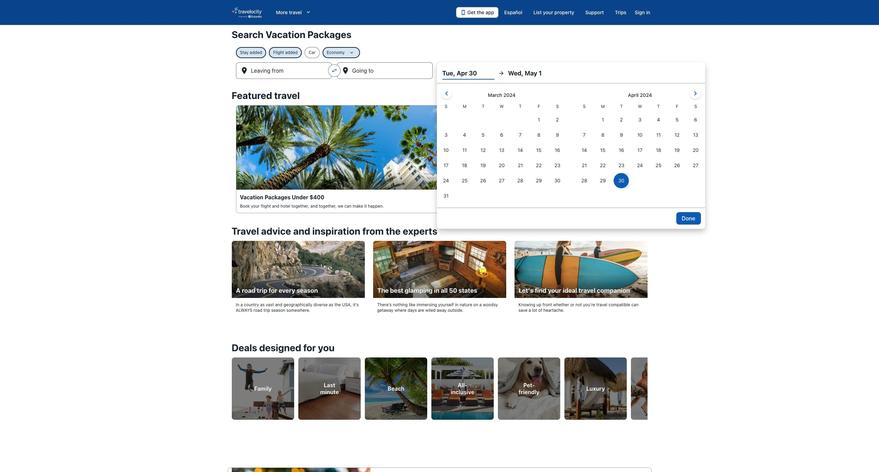 Task type: locate. For each thing, give the bounding box(es) containing it.
travel advice and inspiration from the experts region
[[228, 222, 652, 326]]

main content
[[0, 25, 879, 473]]

next image
[[643, 383, 652, 391]]

previous image
[[228, 383, 236, 391]]

swap origin and destination values image
[[331, 68, 337, 74]]

download the app button image
[[461, 10, 466, 15]]



Task type: describe. For each thing, give the bounding box(es) containing it.
travelocity logo image
[[232, 7, 262, 18]]

next month image
[[691, 89, 700, 98]]

previous month image
[[442, 89, 451, 98]]

featured travel region
[[228, 86, 652, 222]]



Task type: vqa. For each thing, say whether or not it's contained in the screenshot.
Swap origin and destination values image
yes



